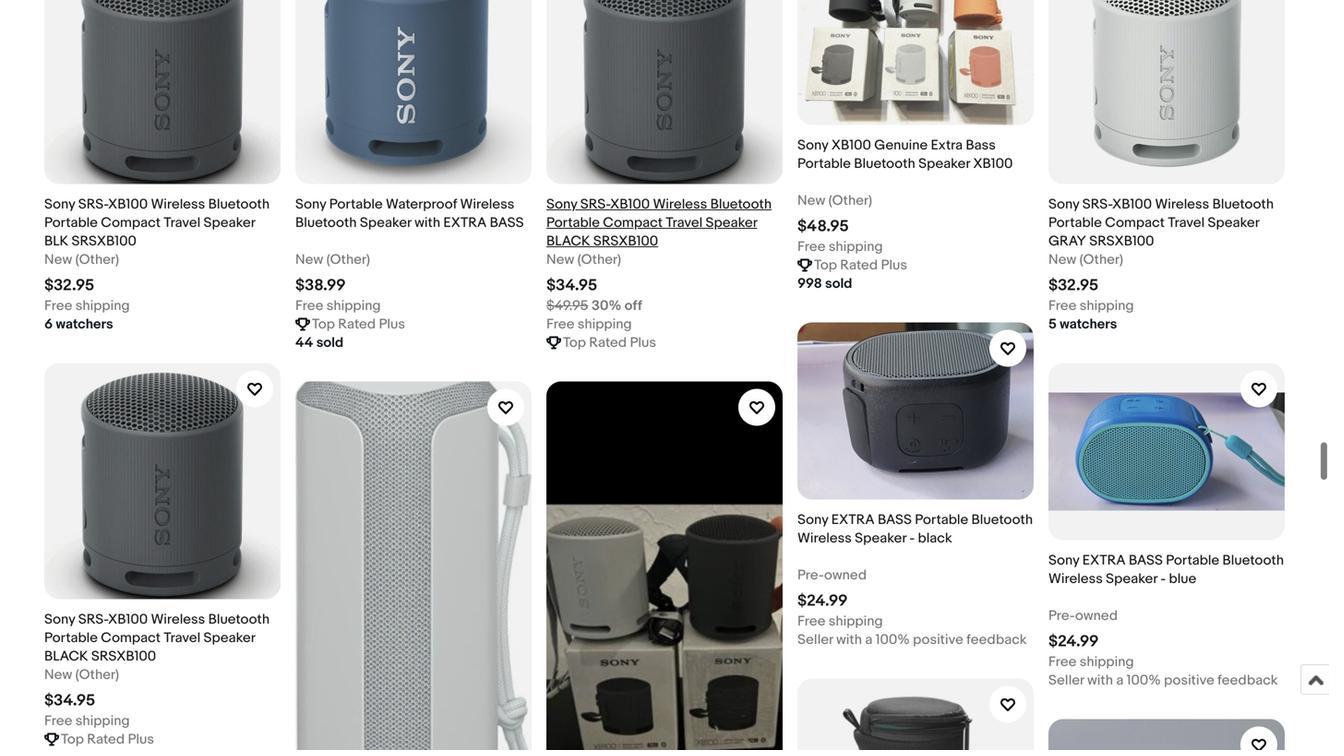 Task type: vqa. For each thing, say whether or not it's contained in the screenshot.
| inside $19.99 $34.99 | 43% off free shipping
no



Task type: describe. For each thing, give the bounding box(es) containing it.
wireless for sony srs-xb100 wireless bluetooth portable compact travel speaker black srsxb100 new (other) $34.95 free shipping
[[151, 612, 205, 628]]

rated for $48.95
[[841, 257, 878, 274]]

positive for blue
[[1165, 673, 1215, 689]]

998 sold text field
[[798, 275, 853, 293]]

waterproof
[[386, 196, 457, 213]]

free inside sony srs-xb100 wireless bluetooth portable compact travel speaker black srsxb100 new (other) $34.95 free shipping
[[44, 713, 72, 730]]

$48.95 text field
[[798, 217, 849, 236]]

pre-owned $24.99 free shipping seller with a 100% positive feedback for black
[[798, 567, 1028, 649]]

speaker inside sony extra bass portable bluetooth wireless speaker - black
[[855, 531, 907, 547]]

xb100 for sony srs-xb100 wireless bluetooth portable compact travel speaker black srsxb100 new (other) $34.95 $49.95 30% off free shipping
[[611, 196, 650, 213]]

top rated plus for $48.95
[[815, 257, 908, 274]]

free inside the new (other) $38.99 free shipping
[[296, 298, 324, 314]]

shipping down $24.99 text box
[[829, 614, 884, 630]]

top down $49.95
[[563, 335, 586, 351]]

bluetooth for sony extra bass portable bluetooth wireless speaker - black
[[972, 512, 1034, 529]]

portable inside sony extra bass portable bluetooth wireless speaker - blue
[[1167, 553, 1220, 569]]

sony extra bass portable bluetooth wireless speaker - blue
[[1049, 553, 1285, 588]]

bluetooth for sony extra bass portable bluetooth wireless speaker - blue
[[1223, 553, 1285, 569]]

free inside sony srs-xb100 wireless bluetooth portable compact travel speaker gray srsxb100 new (other) $32.95 free shipping 5 watchers
[[1049, 298, 1077, 314]]

rated for $34.95
[[87, 732, 125, 748]]

portable inside sony srs-xb100 wireless bluetooth portable compact travel speaker black srsxb100 new (other) $34.95 free shipping
[[44, 630, 98, 647]]

free shipping text field for sony extra bass portable bluetooth wireless speaker - black
[[798, 613, 884, 631]]

new for sony srs-xb100 wireless bluetooth portable compact travel speaker black srsxb100 new (other) $34.95 $49.95 30% off free shipping
[[547, 252, 575, 268]]

44 sold
[[296, 335, 344, 351]]

speaker inside sony srs-xb100 wireless bluetooth portable compact travel speaker blk srsxb100 new (other) $32.95 free shipping 6 watchers
[[204, 215, 255, 231]]

bluetooth for sony srs-xb100 wireless bluetooth portable compact travel speaker blk srsxb100 new (other) $32.95 free shipping 6 watchers
[[208, 196, 270, 213]]

extra inside sony portable waterproof wireless bluetooth speaker with extra bass
[[444, 215, 487, 231]]

top rated plus text field for $38.99
[[312, 315, 405, 334]]

top rated plus text field for $34.95
[[61, 731, 154, 749]]

new for sony srs-xb100 wireless bluetooth portable compact travel speaker blk srsxb100 new (other) $32.95 free shipping 6 watchers
[[44, 252, 72, 268]]

sony for sony extra bass portable bluetooth wireless speaker - blue
[[1049, 553, 1080, 569]]

$34.95 for sony srs-xb100 wireless bluetooth portable compact travel speaker black srsxb100 new (other) $34.95 $49.95 30% off free shipping
[[547, 276, 598, 295]]

bluetooth inside sony xb100 genuine extra bass portable bluetooth speaker xb100
[[855, 156, 916, 172]]

free shipping text field for $34.95
[[44, 712, 130, 731]]

(other) for sony srs-xb100 wireless bluetooth portable compact travel speaker black srsxb100 new (other) $34.95 free shipping
[[75, 667, 119, 684]]

shipping down $24.99 text field at the bottom of page
[[1080, 654, 1135, 671]]

top for $48.95
[[815, 257, 838, 274]]

$38.99
[[296, 276, 346, 295]]

srs- for sony srs-xb100 wireless bluetooth portable compact travel speaker gray srsxb100 new (other) $32.95 free shipping 5 watchers
[[1083, 196, 1113, 213]]

seller for sony extra bass portable bluetooth wireless speaker - black
[[798, 632, 834, 649]]

$38.99 text field
[[296, 276, 346, 295]]

44 sold text field
[[296, 334, 344, 352]]

extra
[[931, 137, 963, 154]]

owned for sony extra bass portable bluetooth wireless speaker - black
[[825, 567, 867, 584]]

sony extra bass portable bluetooth wireless speaker - black
[[798, 512, 1034, 547]]

$24.99 text field
[[1049, 633, 1100, 652]]

bass inside sony portable waterproof wireless bluetooth speaker with extra bass
[[490, 215, 524, 231]]

feedback for sony extra bass portable bluetooth wireless speaker - black
[[967, 632, 1028, 649]]

5 watchers text field
[[1049, 315, 1118, 334]]

sony srs-xb100 wireless bluetooth portable compact travel speaker black srsxb100 new (other) $34.95 $49.95 30% off free shipping
[[547, 196, 772, 333]]

sony for sony srs-xb100 wireless bluetooth portable compact travel speaker black srsxb100 new (other) $34.95 free shipping
[[44, 612, 75, 628]]

top rated plus text field for $48.95
[[815, 256, 908, 275]]

shipping inside sony srs-xb100 wireless bluetooth portable compact travel speaker blk srsxb100 new (other) $32.95 free shipping 6 watchers
[[76, 298, 130, 314]]

free shipping text field for sony xb100 genuine extra bass portable bluetooth speaker xb100
[[798, 238, 884, 256]]

plus for $48.95
[[882, 257, 908, 274]]

compact for sony srs-xb100 wireless bluetooth portable compact travel speaker black srsxb100 new (other) $34.95 $49.95 30% off free shipping
[[603, 215, 663, 231]]

new (other) text field for $34.95
[[547, 251, 622, 269]]

with for sony extra bass portable bluetooth wireless speaker - blue
[[1088, 673, 1114, 689]]

new (other) text field for $48.95
[[798, 192, 873, 210]]

portable inside sony portable waterproof wireless bluetooth speaker with extra bass
[[330, 196, 383, 213]]

shipping inside the new (other) $38.99 free shipping
[[327, 298, 381, 314]]

compact for sony srs-xb100 wireless bluetooth portable compact travel speaker black srsxb100 new (other) $34.95 free shipping
[[101, 630, 161, 647]]

pre-owned text field for sony extra bass portable bluetooth wireless speaker - black
[[798, 567, 867, 585]]

speaker inside sony portable waterproof wireless bluetooth speaker with extra bass
[[360, 215, 412, 231]]

xb100 for sony srs-xb100 wireless bluetooth portable compact travel speaker gray srsxb100 new (other) $32.95 free shipping 5 watchers
[[1113, 196, 1153, 213]]

new (other) $38.99 free shipping
[[296, 252, 381, 314]]

top rated plus text field down 30%
[[563, 334, 657, 352]]

portable inside sony srs-xb100 wireless bluetooth portable compact travel speaker blk srsxb100 new (other) $32.95 free shipping 6 watchers
[[44, 215, 98, 231]]

srsxb100 for sony srs-xb100 wireless bluetooth portable compact travel speaker blk srsxb100 new (other) $32.95 free shipping 6 watchers
[[72, 233, 137, 250]]

top rated plus down 30%
[[563, 335, 657, 351]]

portable inside sony extra bass portable bluetooth wireless speaker - black
[[916, 512, 969, 529]]

new (other) text field for $34.95
[[44, 666, 119, 685]]

free down $24.99 text box
[[798, 614, 826, 630]]

plus for $34.95
[[128, 732, 154, 748]]

(other) for sony srs-xb100 wireless bluetooth portable compact travel speaker gray srsxb100 new (other) $32.95 free shipping 5 watchers
[[1080, 252, 1124, 268]]

$34.95 for sony srs-xb100 wireless bluetooth portable compact travel speaker black srsxb100 new (other) $34.95 free shipping
[[44, 692, 95, 711]]

wireless for sony srs-xb100 wireless bluetooth portable compact travel speaker black srsxb100 new (other) $34.95 $49.95 30% off free shipping
[[653, 196, 708, 213]]

998
[[798, 276, 823, 292]]

sony srs-xb100 wireless bluetooth portable compact travel speaker black srsxb100 new (other) $34.95 free shipping
[[44, 612, 270, 730]]

sony for sony srs-xb100 wireless bluetooth portable compact travel speaker gray srsxb100 new (other) $32.95 free shipping 5 watchers
[[1049, 196, 1080, 213]]

plus for $38.99
[[379, 316, 405, 333]]

top rated plus for $38.99
[[312, 316, 405, 333]]

(other) for sony srs-xb100 wireless bluetooth portable compact travel speaker black srsxb100 new (other) $34.95 $49.95 30% off free shipping
[[578, 252, 622, 268]]

new for sony srs-xb100 wireless bluetooth portable compact travel speaker black srsxb100 new (other) $34.95 free shipping
[[44, 667, 72, 684]]

rated for $38.99
[[338, 316, 376, 333]]

seller for sony extra bass portable bluetooth wireless speaker - blue
[[1049, 673, 1085, 689]]

wireless inside sony extra bass portable bluetooth wireless speaker - black
[[798, 531, 852, 547]]

pre-owned $24.99 free shipping seller with a 100% positive feedback for blue
[[1049, 608, 1279, 689]]

srs- for sony srs-xb100 wireless bluetooth portable compact travel speaker black srsxb100 new (other) $34.95 free shipping
[[78, 612, 108, 628]]

travel for sony srs-xb100 wireless bluetooth portable compact travel speaker blk srsxb100 new (other) $32.95 free shipping 6 watchers
[[164, 215, 201, 231]]

compact for sony srs-xb100 wireless bluetooth portable compact travel speaker gray srsxb100 new (other) $32.95 free shipping 5 watchers
[[1106, 215, 1166, 231]]

Seller with a 100% positive feedback text field
[[1049, 672, 1279, 690]]

off
[[625, 298, 643, 314]]

feedback for sony extra bass portable bluetooth wireless speaker - blue
[[1218, 673, 1279, 689]]

speaker inside sony srs-xb100 wireless bluetooth portable compact travel speaker black srsxb100 new (other) $34.95 $49.95 30% off free shipping
[[706, 215, 758, 231]]

rated down 30%
[[590, 335, 627, 351]]

blk
[[44, 233, 69, 250]]

new (other) text field for $32.95
[[1049, 251, 1124, 269]]

sold for $38.99
[[317, 335, 344, 351]]

free shipping text field for $38.99
[[296, 297, 381, 315]]

new for sony srs-xb100 wireless bluetooth portable compact travel speaker gray srsxb100 new (other) $32.95 free shipping 5 watchers
[[1049, 252, 1077, 268]]

black
[[919, 531, 953, 547]]

new (other) text field for $32.95
[[44, 251, 119, 269]]



Task type: locate. For each thing, give the bounding box(es) containing it.
2 horizontal spatial extra
[[1083, 553, 1126, 569]]

top rated plus
[[815, 257, 908, 274], [312, 316, 405, 333], [563, 335, 657, 351], [61, 732, 154, 748]]

new (other) text field for $38.99
[[296, 251, 370, 269]]

bass
[[490, 215, 524, 231], [878, 512, 912, 529], [1130, 553, 1164, 569]]

srsxb100 up $34.95 text field
[[91, 649, 156, 665]]

5
[[1049, 316, 1057, 333]]

black for sony srs-xb100 wireless bluetooth portable compact travel speaker black srsxb100 new (other) $34.95 $49.95 30% off free shipping
[[547, 233, 591, 250]]

shipping inside new (other) $48.95 free shipping
[[829, 239, 884, 255]]

portable up blue
[[1167, 553, 1220, 569]]

watchers for sony srs-xb100 wireless bluetooth portable compact travel speaker blk srsxb100 new (other) $32.95 free shipping 6 watchers
[[56, 316, 113, 333]]

0 horizontal spatial a
[[866, 632, 873, 649]]

portable up black
[[916, 512, 969, 529]]

extra inside sony extra bass portable bluetooth wireless speaker - blue
[[1083, 553, 1126, 569]]

1 vertical spatial with
[[837, 632, 863, 649]]

srsxb100 right blk
[[72, 233, 137, 250]]

xb100 inside sony srs-xb100 wireless bluetooth portable compact travel speaker black srsxb100 new (other) $34.95 $49.95 30% off free shipping
[[611, 196, 650, 213]]

2 horizontal spatial bass
[[1130, 553, 1164, 569]]

Pre-owned text field
[[798, 567, 867, 585], [1049, 607, 1118, 626]]

plus
[[882, 257, 908, 274], [379, 316, 405, 333], [630, 335, 657, 351], [128, 732, 154, 748]]

with down the waterproof at the left
[[415, 215, 441, 231]]

sony up $24.99 text field at the bottom of page
[[1049, 553, 1080, 569]]

$32.95 up 5 watchers text field
[[1049, 276, 1099, 295]]

$34.95 inside sony srs-xb100 wireless bluetooth portable compact travel speaker black srsxb100 new (other) $34.95 $49.95 30% off free shipping
[[547, 276, 598, 295]]

0 vertical spatial pre-
[[798, 567, 825, 584]]

0 horizontal spatial pre-
[[798, 567, 825, 584]]

sony srs-xb100 wireless bluetooth portable compact travel speaker blk srsxb100 new (other) $32.95 free shipping 6 watchers
[[44, 196, 270, 333]]

new inside sony srs-xb100 wireless bluetooth portable compact travel speaker gray srsxb100 new (other) $32.95 free shipping 5 watchers
[[1049, 252, 1077, 268]]

shipping down $34.95 text field
[[76, 713, 130, 730]]

0 horizontal spatial seller
[[798, 632, 834, 649]]

new inside sony srs-xb100 wireless bluetooth portable compact travel speaker blk srsxb100 new (other) $32.95 free shipping 6 watchers
[[44, 252, 72, 268]]

0 vertical spatial with
[[415, 215, 441, 231]]

sony
[[798, 137, 829, 154], [44, 196, 75, 213], [296, 196, 326, 213], [547, 196, 578, 213], [1049, 196, 1080, 213], [798, 512, 829, 529], [1049, 553, 1080, 569], [44, 612, 75, 628]]

extra down the waterproof at the left
[[444, 215, 487, 231]]

speaker
[[919, 156, 971, 172], [204, 215, 255, 231], [360, 215, 412, 231], [706, 215, 758, 231], [1209, 215, 1260, 231], [855, 531, 907, 547], [1107, 571, 1158, 588], [204, 630, 255, 647]]

-
[[910, 531, 915, 547], [1161, 571, 1167, 588]]

1 $32.95 from the left
[[44, 276, 94, 295]]

free up 5
[[1049, 298, 1077, 314]]

free down $49.95
[[547, 316, 575, 333]]

Top Rated Plus text field
[[815, 256, 908, 275], [312, 315, 405, 334], [563, 334, 657, 352], [61, 731, 154, 749]]

(other) inside sony srs-xb100 wireless bluetooth portable compact travel speaker blk srsxb100 new (other) $32.95 free shipping 6 watchers
[[75, 252, 119, 268]]

bluetooth
[[855, 156, 916, 172], [208, 196, 270, 213], [711, 196, 772, 213], [1213, 196, 1275, 213], [296, 215, 357, 231], [972, 512, 1034, 529], [1223, 553, 1285, 569], [208, 612, 270, 628]]

0 horizontal spatial pre-owned $24.99 free shipping seller with a 100% positive feedback
[[798, 567, 1028, 649]]

compact
[[101, 215, 161, 231], [603, 215, 663, 231], [1106, 215, 1166, 231], [101, 630, 161, 647]]

new up $34.95 text box
[[547, 252, 575, 268]]

free shipping text field down $32.95 text field
[[44, 297, 130, 315]]

1 vertical spatial -
[[1161, 571, 1167, 588]]

$32.95 for sony srs-xb100 wireless bluetooth portable compact travel speaker blk srsxb100 new (other) $32.95 free shipping 6 watchers
[[44, 276, 94, 295]]

srs- up $34.95 text box
[[581, 196, 611, 213]]

speaker inside sony xb100 genuine extra bass portable bluetooth speaker xb100
[[919, 156, 971, 172]]

1 horizontal spatial with
[[837, 632, 863, 649]]

portable inside sony srs-xb100 wireless bluetooth portable compact travel speaker black srsxb100 new (other) $34.95 $49.95 30% off free shipping
[[547, 215, 600, 231]]

(other) up $34.95 text field
[[75, 667, 119, 684]]

extra for sony extra bass portable bluetooth wireless speaker - blue
[[1083, 553, 1126, 569]]

sony inside sony extra bass portable bluetooth wireless speaker - blue
[[1049, 553, 1080, 569]]

0 vertical spatial owned
[[825, 567, 867, 584]]

1 horizontal spatial owned
[[1076, 608, 1118, 625]]

1 horizontal spatial 100%
[[1127, 673, 1162, 689]]

6
[[44, 316, 53, 333]]

with inside sony portable waterproof wireless bluetooth speaker with extra bass
[[415, 215, 441, 231]]

(other) up $32.95 text box
[[1080, 252, 1124, 268]]

pre- up $24.99 text box
[[798, 567, 825, 584]]

$34.95 text field
[[44, 692, 95, 711]]

sold right 44
[[317, 335, 344, 351]]

100% for black
[[876, 632, 910, 649]]

$24.99 text field
[[798, 592, 848, 611]]

portable up $34.95 text field
[[44, 630, 98, 647]]

portable inside sony xb100 genuine extra bass portable bluetooth speaker xb100
[[798, 156, 851, 172]]

new (other) text field up $38.99
[[296, 251, 370, 269]]

bass inside sony extra bass portable bluetooth wireless speaker - blue
[[1130, 553, 1164, 569]]

- left blue
[[1161, 571, 1167, 588]]

1 vertical spatial black
[[44, 649, 88, 665]]

new up $38.99 text box
[[296, 252, 323, 268]]

blue
[[1170, 571, 1197, 588]]

0 vertical spatial new (other) text field
[[44, 251, 119, 269]]

0 vertical spatial feedback
[[967, 632, 1028, 649]]

$32.95 text field
[[44, 276, 94, 295]]

gray
[[1049, 233, 1087, 250]]

rated up 998 sold
[[841, 257, 878, 274]]

0 horizontal spatial feedback
[[967, 632, 1028, 649]]

100%
[[876, 632, 910, 649], [1127, 673, 1162, 689]]

1 vertical spatial pre-owned text field
[[1049, 607, 1118, 626]]

black inside sony srs-xb100 wireless bluetooth portable compact travel speaker black srsxb100 new (other) $34.95 $49.95 30% off free shipping
[[547, 233, 591, 250]]

1 vertical spatial sold
[[317, 335, 344, 351]]

free shipping text field down 30%
[[547, 315, 632, 334]]

(other) inside sony srs-xb100 wireless bluetooth portable compact travel speaker black srsxb100 new (other) $34.95 $49.95 30% off free shipping
[[578, 252, 622, 268]]

travel inside sony srs-xb100 wireless bluetooth portable compact travel speaker gray srsxb100 new (other) $32.95 free shipping 5 watchers
[[1169, 215, 1205, 231]]

portable up gray
[[1049, 215, 1103, 231]]

xb100
[[832, 137, 872, 154], [974, 156, 1014, 172], [108, 196, 148, 213], [611, 196, 650, 213], [1113, 196, 1153, 213], [108, 612, 148, 628]]

with for sony extra bass portable bluetooth wireless speaker - black
[[837, 632, 863, 649]]

top rated plus text field up 44 sold
[[312, 315, 405, 334]]

a
[[866, 632, 873, 649], [1117, 673, 1124, 689]]

black up $34.95 text field
[[44, 649, 88, 665]]

bluetooth inside sony srs-xb100 wireless bluetooth portable compact travel speaker gray srsxb100 new (other) $32.95 free shipping 5 watchers
[[1213, 196, 1275, 213]]

sony for sony xb100 genuine extra bass portable bluetooth speaker xb100
[[798, 137, 829, 154]]

watchers right 6
[[56, 316, 113, 333]]

top up 998 sold text field
[[815, 257, 838, 274]]

1 horizontal spatial pre-
[[1049, 608, 1076, 625]]

(other)
[[829, 192, 873, 209], [75, 252, 119, 268], [327, 252, 370, 268], [578, 252, 622, 268], [1080, 252, 1124, 268], [75, 667, 119, 684]]

1 horizontal spatial bass
[[878, 512, 912, 529]]

travel for sony srs-xb100 wireless bluetooth portable compact travel speaker gray srsxb100 new (other) $32.95 free shipping 5 watchers
[[1169, 215, 1205, 231]]

bluetooth for sony srs-xb100 wireless bluetooth portable compact travel speaker gray srsxb100 new (other) $32.95 free shipping 5 watchers
[[1213, 196, 1275, 213]]

a for black
[[866, 632, 873, 649]]

sold inside text field
[[826, 276, 853, 292]]

bluetooth inside sony portable waterproof wireless bluetooth speaker with extra bass
[[296, 215, 357, 231]]

free down $24.99 text field at the bottom of page
[[1049, 654, 1077, 671]]

free down $48.95
[[798, 239, 826, 255]]

srsxb100 inside sony srs-xb100 wireless bluetooth portable compact travel speaker black srsxb100 new (other) $34.95 $49.95 30% off free shipping
[[594, 233, 659, 250]]

$49.95
[[547, 298, 589, 314]]

sony xb100 genuine extra bass portable bluetooth speaker xb100
[[798, 137, 1014, 172]]

positive
[[914, 632, 964, 649], [1165, 673, 1215, 689]]

srs- up $34.95 text field
[[78, 612, 108, 628]]

1 vertical spatial 100%
[[1127, 673, 1162, 689]]

travel inside sony srs-xb100 wireless bluetooth portable compact travel speaker black srsxb100 new (other) $34.95 free shipping
[[164, 630, 201, 647]]

compact for sony srs-xb100 wireless bluetooth portable compact travel speaker blk srsxb100 new (other) $32.95 free shipping 6 watchers
[[101, 215, 161, 231]]

feedback
[[967, 632, 1028, 649], [1218, 673, 1279, 689]]

1 vertical spatial $24.99
[[1049, 633, 1100, 652]]

sold
[[826, 276, 853, 292], [317, 335, 344, 351]]

pre-owned $24.99 free shipping seller with a 100% positive feedback
[[798, 567, 1028, 649], [1049, 608, 1279, 689]]

sony portable waterproof wireless bluetooth speaker with extra bass
[[296, 196, 524, 231]]

0 vertical spatial sold
[[826, 276, 853, 292]]

Free shipping text field
[[798, 238, 884, 256], [44, 297, 130, 315], [1049, 297, 1135, 315], [798, 613, 884, 631], [1049, 653, 1135, 672]]

1 horizontal spatial free shipping text field
[[296, 297, 381, 315]]

bluetooth inside sony srs-xb100 wireless bluetooth portable compact travel speaker black srsxb100 new (other) $34.95 $49.95 30% off free shipping
[[711, 196, 772, 213]]

new up $48.95
[[798, 192, 826, 209]]

travel for sony srs-xb100 wireless bluetooth portable compact travel speaker black srsxb100 new (other) $34.95 free shipping
[[164, 630, 201, 647]]

top for $38.99
[[312, 316, 335, 333]]

owned up $24.99 text field at the bottom of page
[[1076, 608, 1118, 625]]

1 vertical spatial a
[[1117, 673, 1124, 689]]

0 vertical spatial extra
[[444, 215, 487, 231]]

with down $24.99 text box
[[837, 632, 863, 649]]

watchers inside sony srs-xb100 wireless bluetooth portable compact travel speaker blk srsxb100 new (other) $32.95 free shipping 6 watchers
[[56, 316, 113, 333]]

new (other) text field up $34.95 text field
[[44, 666, 119, 685]]

1 horizontal spatial sold
[[826, 276, 853, 292]]

xb100 for sony srs-xb100 wireless bluetooth portable compact travel speaker black srsxb100 new (other) $34.95 free shipping
[[108, 612, 148, 628]]

sold for $48.95
[[826, 276, 853, 292]]

pre-owned text field for sony extra bass portable bluetooth wireless speaker - blue
[[1049, 607, 1118, 626]]

extra inside sony extra bass portable bluetooth wireless speaker - black
[[832, 512, 875, 529]]

shipping down $38.99 text box
[[327, 298, 381, 314]]

(other) up $48.95
[[829, 192, 873, 209]]

1 watchers from the left
[[56, 316, 113, 333]]

- inside sony extra bass portable bluetooth wireless speaker - black
[[910, 531, 915, 547]]

(other) inside new (other) $48.95 free shipping
[[829, 192, 873, 209]]

a for blue
[[1117, 673, 1124, 689]]

$32.95 inside sony srs-xb100 wireless bluetooth portable compact travel speaker gray srsxb100 new (other) $32.95 free shipping 5 watchers
[[1049, 276, 1099, 295]]

0 horizontal spatial $24.99
[[798, 592, 848, 611]]

extra up $24.99 text box
[[832, 512, 875, 529]]

1 vertical spatial extra
[[832, 512, 875, 529]]

shipping up the 6 watchers text field
[[76, 298, 130, 314]]

srs- inside sony srs-xb100 wireless bluetooth portable compact travel speaker black srsxb100 new (other) $34.95 free shipping
[[78, 612, 108, 628]]

free shipping text field down $38.99 text box
[[296, 297, 381, 315]]

0 horizontal spatial -
[[910, 531, 915, 547]]

with down $24.99 text field at the bottom of page
[[1088, 673, 1114, 689]]

1 horizontal spatial pre-owned text field
[[1049, 607, 1118, 626]]

1 new (other) text field from the top
[[44, 251, 119, 269]]

free shipping text field down $32.95 text box
[[1049, 297, 1135, 315]]

new inside new (other) $48.95 free shipping
[[798, 192, 826, 209]]

0 horizontal spatial bass
[[490, 215, 524, 231]]

sony inside sony srs-xb100 wireless bluetooth portable compact travel speaker black srsxb100 new (other) $34.95 $49.95 30% off free shipping
[[547, 196, 578, 213]]

seller down $24.99 text field at the bottom of page
[[1049, 673, 1085, 689]]

watchers right 5
[[1060, 316, 1118, 333]]

plus down new (other) $48.95 free shipping
[[882, 257, 908, 274]]

$32.95 text field
[[1049, 276, 1099, 295]]

bass for sony extra bass portable bluetooth wireless speaker - blue
[[1130, 553, 1164, 569]]

2 horizontal spatial with
[[1088, 673, 1114, 689]]

srsxb100 inside sony srs-xb100 wireless bluetooth portable compact travel speaker gray srsxb100 new (other) $32.95 free shipping 5 watchers
[[1090, 233, 1155, 250]]

free
[[798, 239, 826, 255], [44, 298, 72, 314], [296, 298, 324, 314], [1049, 298, 1077, 314], [547, 316, 575, 333], [798, 614, 826, 630], [1049, 654, 1077, 671], [44, 713, 72, 730]]

0 vertical spatial a
[[866, 632, 873, 649]]

1 horizontal spatial $34.95
[[547, 276, 598, 295]]

1 vertical spatial pre-
[[1049, 608, 1076, 625]]

2 vertical spatial bass
[[1130, 553, 1164, 569]]

pre-owned $24.99 free shipping seller with a 100% positive feedback down blue
[[1049, 608, 1279, 689]]

sony up the $48.95 text box
[[798, 137, 829, 154]]

sony up gray
[[1049, 196, 1080, 213]]

bluetooth inside sony extra bass portable bluetooth wireless speaker - black
[[972, 512, 1034, 529]]

wireless inside sony extra bass portable bluetooth wireless speaker - blue
[[1049, 571, 1104, 588]]

compact inside sony srs-xb100 wireless bluetooth portable compact travel speaker blk srsxb100 new (other) $32.95 free shipping 6 watchers
[[101, 215, 161, 231]]

1 vertical spatial $34.95
[[44, 692, 95, 711]]

srsxb100 for sony srs-xb100 wireless bluetooth portable compact travel speaker black srsxb100 new (other) $34.95 $49.95 30% off free shipping
[[594, 233, 659, 250]]

1 vertical spatial feedback
[[1218, 673, 1279, 689]]

- inside sony extra bass portable bluetooth wireless speaker - blue
[[1161, 571, 1167, 588]]

speaker inside sony extra bass portable bluetooth wireless speaker - blue
[[1107, 571, 1158, 588]]

xb100 for sony srs-xb100 wireless bluetooth portable compact travel speaker blk srsxb100 new (other) $32.95 free shipping 6 watchers
[[108, 196, 148, 213]]

seller down $24.99 text box
[[798, 632, 834, 649]]

2 vertical spatial with
[[1088, 673, 1114, 689]]

free shipping text field for sony extra bass portable bluetooth wireless speaker - blue
[[1049, 653, 1135, 672]]

1 vertical spatial seller
[[1049, 673, 1085, 689]]

wireless inside sony srs-xb100 wireless bluetooth portable compact travel speaker black srsxb100 new (other) $34.95 $49.95 30% off free shipping
[[653, 196, 708, 213]]

free inside sony srs-xb100 wireless bluetooth portable compact travel speaker black srsxb100 new (other) $34.95 $49.95 30% off free shipping
[[547, 316, 575, 333]]

pre-owned text field up $24.99 text box
[[798, 567, 867, 585]]

shipping inside sony srs-xb100 wireless bluetooth portable compact travel speaker gray srsxb100 new (other) $32.95 free shipping 5 watchers
[[1080, 298, 1135, 314]]

0 horizontal spatial sold
[[317, 335, 344, 351]]

New (Other) text field
[[44, 251, 119, 269], [44, 666, 119, 685]]

black inside sony srs-xb100 wireless bluetooth portable compact travel speaker black srsxb100 new (other) $34.95 free shipping
[[44, 649, 88, 665]]

xb100 inside sony srs-xb100 wireless bluetooth portable compact travel speaker gray srsxb100 new (other) $32.95 free shipping 5 watchers
[[1113, 196, 1153, 213]]

compact inside sony srs-xb100 wireless bluetooth portable compact travel speaker black srsxb100 new (other) $34.95 free shipping
[[101, 630, 161, 647]]

plus down off
[[630, 335, 657, 351]]

(other) up $38.99
[[327, 252, 370, 268]]

free shipping text field for sony srs-xb100 wireless bluetooth portable compact travel speaker gray srsxb100
[[1049, 297, 1135, 315]]

extra for sony extra bass portable bluetooth wireless speaker - black
[[832, 512, 875, 529]]

top for $34.95
[[61, 732, 84, 748]]

wireless inside sony srs-xb100 wireless bluetooth portable compact travel speaker blk srsxb100 new (other) $32.95 free shipping 6 watchers
[[151, 196, 205, 213]]

travel inside sony srs-xb100 wireless bluetooth portable compact travel speaker black srsxb100 new (other) $34.95 $49.95 30% off free shipping
[[666, 215, 703, 231]]

1 horizontal spatial black
[[547, 233, 591, 250]]

srs- up $32.95 text field
[[78, 196, 108, 213]]

0 vertical spatial bass
[[490, 215, 524, 231]]

1 vertical spatial new (other) text field
[[44, 666, 119, 685]]

1 horizontal spatial pre-owned $24.99 free shipping seller with a 100% positive feedback
[[1049, 608, 1279, 689]]

free inside new (other) $48.95 free shipping
[[798, 239, 826, 255]]

0 vertical spatial -
[[910, 531, 915, 547]]

travel inside sony srs-xb100 wireless bluetooth portable compact travel speaker blk srsxb100 new (other) $32.95 free shipping 6 watchers
[[164, 215, 201, 231]]

sony inside sony srs-xb100 wireless bluetooth portable compact travel speaker gray srsxb100 new (other) $32.95 free shipping 5 watchers
[[1049, 196, 1080, 213]]

$24.99
[[798, 592, 848, 611], [1049, 633, 1100, 652]]

shipping down 30%
[[578, 316, 632, 333]]

srsxb100 for sony srs-xb100 wireless bluetooth portable compact travel speaker gray srsxb100 new (other) $32.95 free shipping 5 watchers
[[1090, 233, 1155, 250]]

1 vertical spatial bass
[[878, 512, 912, 529]]

srsxb100 inside sony srs-xb100 wireless bluetooth portable compact travel speaker black srsxb100 new (other) $34.95 free shipping
[[91, 649, 156, 665]]

bass for sony extra bass portable bluetooth wireless speaker - black
[[878, 512, 912, 529]]

speaker inside sony srs-xb100 wireless bluetooth portable compact travel speaker gray srsxb100 new (other) $32.95 free shipping 5 watchers
[[1209, 215, 1260, 231]]

watchers
[[56, 316, 113, 333], [1060, 316, 1118, 333]]

wireless inside sony srs-xb100 wireless bluetooth portable compact travel speaker gray srsxb100 new (other) $32.95 free shipping 5 watchers
[[1156, 196, 1210, 213]]

portable up blk
[[44, 215, 98, 231]]

new (other) text field up $48.95
[[798, 192, 873, 210]]

sony for sony srs-xb100 wireless bluetooth portable compact travel speaker blk srsxb100 new (other) $32.95 free shipping 6 watchers
[[44, 196, 75, 213]]

plus down the new (other) $38.99 free shipping
[[379, 316, 405, 333]]

free shipping text field down $34.95 text field
[[44, 712, 130, 731]]

extra up $24.99 text field at the bottom of page
[[1083, 553, 1126, 569]]

$24.99 for sony extra bass portable bluetooth wireless speaker - black
[[798, 592, 848, 611]]

(other) inside the new (other) $38.99 free shipping
[[327, 252, 370, 268]]

0 horizontal spatial 100%
[[876, 632, 910, 649]]

new (other) $48.95 free shipping
[[798, 192, 884, 255]]

new inside sony srs-xb100 wireless bluetooth portable compact travel speaker black srsxb100 new (other) $34.95 free shipping
[[44, 667, 72, 684]]

- for black
[[910, 531, 915, 547]]

top rated plus up 44 sold
[[312, 316, 405, 333]]

44
[[296, 335, 313, 351]]

$32.95 for sony srs-xb100 wireless bluetooth portable compact travel speaker gray srsxb100 new (other) $32.95 free shipping 5 watchers
[[1049, 276, 1099, 295]]

0 horizontal spatial black
[[44, 649, 88, 665]]

new (other) text field up $34.95 text box
[[547, 251, 622, 269]]

owned up $24.99 text box
[[825, 567, 867, 584]]

0 horizontal spatial owned
[[825, 567, 867, 584]]

wireless
[[151, 196, 205, 213], [460, 196, 515, 213], [653, 196, 708, 213], [1156, 196, 1210, 213], [798, 531, 852, 547], [1049, 571, 1104, 588], [151, 612, 205, 628]]

new (other) text field up $32.95 text field
[[44, 251, 119, 269]]

1 horizontal spatial a
[[1117, 673, 1124, 689]]

2 new (other) text field from the top
[[44, 666, 119, 685]]

top
[[815, 257, 838, 274], [312, 316, 335, 333], [563, 335, 586, 351], [61, 732, 84, 748]]

srsxb100 for sony srs-xb100 wireless bluetooth portable compact travel speaker black srsxb100 new (other) $34.95 free shipping
[[91, 649, 156, 665]]

bluetooth for sony srs-xb100 wireless bluetooth portable compact travel speaker black srsxb100 new (other) $34.95 free shipping
[[208, 612, 270, 628]]

srsxb100 inside sony srs-xb100 wireless bluetooth portable compact travel speaker blk srsxb100 new (other) $32.95 free shipping 6 watchers
[[72, 233, 137, 250]]

new down blk
[[44, 252, 72, 268]]

1 horizontal spatial $24.99
[[1049, 633, 1100, 652]]

sony up $38.99
[[296, 196, 326, 213]]

srs- for sony srs-xb100 wireless bluetooth portable compact travel speaker blk srsxb100 new (other) $32.95 free shipping 6 watchers
[[78, 196, 108, 213]]

free up 6
[[44, 298, 72, 314]]

free down $38.99 text box
[[296, 298, 324, 314]]

shipping inside sony srs-xb100 wireless bluetooth portable compact travel speaker black srsxb100 new (other) $34.95 $49.95 30% off free shipping
[[578, 316, 632, 333]]

0 vertical spatial seller
[[798, 632, 834, 649]]

$34.95 text field
[[547, 276, 598, 295]]

2 $32.95 from the left
[[1049, 276, 1099, 295]]

pre-
[[798, 567, 825, 584], [1049, 608, 1076, 625]]

(other) up $32.95 text field
[[75, 252, 119, 268]]

0 vertical spatial black
[[547, 233, 591, 250]]

black for sony srs-xb100 wireless bluetooth portable compact travel speaker black srsxb100 new (other) $34.95 free shipping
[[44, 649, 88, 665]]

1 horizontal spatial watchers
[[1060, 316, 1118, 333]]

black up $34.95 text box
[[547, 233, 591, 250]]

pre-owned $24.99 free shipping seller with a 100% positive feedback down black
[[798, 567, 1028, 649]]

sold right the 998
[[826, 276, 853, 292]]

0 horizontal spatial positive
[[914, 632, 964, 649]]

watchers for sony srs-xb100 wireless bluetooth portable compact travel speaker gray srsxb100 new (other) $32.95 free shipping 5 watchers
[[1060, 316, 1118, 333]]

bluetooth inside sony srs-xb100 wireless bluetooth portable compact travel speaker black srsxb100 new (other) $34.95 free shipping
[[208, 612, 270, 628]]

xb100 inside sony srs-xb100 wireless bluetooth portable compact travel speaker blk srsxb100 new (other) $32.95 free shipping 6 watchers
[[108, 196, 148, 213]]

$34.95 inside sony srs-xb100 wireless bluetooth portable compact travel speaker black srsxb100 new (other) $34.95 free shipping
[[44, 692, 95, 711]]

pre- up $24.99 text field at the bottom of page
[[1049, 608, 1076, 625]]

portable
[[798, 156, 851, 172], [330, 196, 383, 213], [44, 215, 98, 231], [547, 215, 600, 231], [1049, 215, 1103, 231], [916, 512, 969, 529], [1167, 553, 1220, 569], [44, 630, 98, 647]]

sony for sony extra bass portable bluetooth wireless speaker - black
[[798, 512, 829, 529]]

top rated plus for $34.95
[[61, 732, 154, 748]]

sony inside sony portable waterproof wireless bluetooth speaker with extra bass
[[296, 196, 326, 213]]

2 vertical spatial extra
[[1083, 553, 1126, 569]]

wireless for sony portable waterproof wireless bluetooth speaker with extra bass
[[460, 196, 515, 213]]

speaker inside sony srs-xb100 wireless bluetooth portable compact travel speaker black srsxb100 new (other) $34.95 free shipping
[[204, 630, 255, 647]]

0 horizontal spatial watchers
[[56, 316, 113, 333]]

1 vertical spatial owned
[[1076, 608, 1118, 625]]

sony inside sony extra bass portable bluetooth wireless speaker - black
[[798, 512, 829, 529]]

100% for blue
[[1127, 673, 1162, 689]]

1 horizontal spatial seller
[[1049, 673, 1085, 689]]

xb100 inside sony srs-xb100 wireless bluetooth portable compact travel speaker black srsxb100 new (other) $34.95 free shipping
[[108, 612, 148, 628]]

pre- for sony extra bass portable bluetooth wireless speaker - blue
[[1049, 608, 1076, 625]]

sony for sony srs-xb100 wireless bluetooth portable compact travel speaker black srsxb100 new (other) $34.95 $49.95 30% off free shipping
[[547, 196, 578, 213]]

0 vertical spatial 100%
[[876, 632, 910, 649]]

1 horizontal spatial positive
[[1165, 673, 1215, 689]]

sony srs-xb100 wireless bluetooth portable compact travel speaker gray srsxb100 new (other) $32.95 free shipping 5 watchers
[[1049, 196, 1275, 333]]

wireless for sony srs-xb100 wireless bluetooth portable compact travel speaker gray srsxb100 new (other) $32.95 free shipping 5 watchers
[[1156, 196, 1210, 213]]

bass inside sony extra bass portable bluetooth wireless speaker - black
[[878, 512, 912, 529]]

pre-owned text field up $24.99 text field at the bottom of page
[[1049, 607, 1118, 626]]

New (Other) text field
[[798, 192, 873, 210], [296, 251, 370, 269], [547, 251, 622, 269], [1049, 251, 1124, 269]]

$34.95
[[547, 276, 598, 295], [44, 692, 95, 711]]

srs-
[[78, 196, 108, 213], [581, 196, 611, 213], [1083, 196, 1113, 213], [78, 612, 108, 628]]

srs- inside sony srs-xb100 wireless bluetooth portable compact travel speaker blk srsxb100 new (other) $32.95 free shipping 6 watchers
[[78, 196, 108, 213]]

new (other) text field down gray
[[1049, 251, 1124, 269]]

sony inside sony srs-xb100 wireless bluetooth portable compact travel speaker blk srsxb100 new (other) $32.95 free shipping 6 watchers
[[44, 196, 75, 213]]

0 vertical spatial positive
[[914, 632, 964, 649]]

free shipping text field down $24.99 text box
[[798, 613, 884, 631]]

(other) for sony srs-xb100 wireless bluetooth portable compact travel speaker blk srsxb100 new (other) $32.95 free shipping 6 watchers
[[75, 252, 119, 268]]

0 horizontal spatial extra
[[444, 215, 487, 231]]

1 horizontal spatial feedback
[[1218, 673, 1279, 689]]

rated
[[841, 257, 878, 274], [338, 316, 376, 333], [590, 335, 627, 351], [87, 732, 125, 748]]

wireless inside sony srs-xb100 wireless bluetooth portable compact travel speaker black srsxb100 new (other) $34.95 free shipping
[[151, 612, 205, 628]]

wireless inside sony portable waterproof wireless bluetooth speaker with extra bass
[[460, 196, 515, 213]]

0 horizontal spatial with
[[415, 215, 441, 231]]

shipping
[[829, 239, 884, 255], [76, 298, 130, 314], [327, 298, 381, 314], [1080, 298, 1135, 314], [578, 316, 632, 333], [829, 614, 884, 630], [1080, 654, 1135, 671], [76, 713, 130, 730]]

1 horizontal spatial $32.95
[[1049, 276, 1099, 295]]

top rated plus text field up 998 sold
[[815, 256, 908, 275]]

owned
[[825, 567, 867, 584], [1076, 608, 1118, 625]]

$48.95
[[798, 217, 849, 236]]

srsxb100 up off
[[594, 233, 659, 250]]

sony up $34.95 text field
[[44, 612, 75, 628]]

(other) inside sony srs-xb100 wireless bluetooth portable compact travel speaker black srsxb100 new (other) $34.95 free shipping
[[75, 667, 119, 684]]

rated up 44 sold
[[338, 316, 376, 333]]

sold inside 'text field'
[[317, 335, 344, 351]]

free shipping text field down $48.95
[[798, 238, 884, 256]]

travel
[[164, 215, 201, 231], [666, 215, 703, 231], [1169, 215, 1205, 231], [164, 630, 201, 647]]

30%
[[592, 298, 622, 314]]

bluetooth for sony srs-xb100 wireless bluetooth portable compact travel speaker black srsxb100 new (other) $34.95 $49.95 30% off free shipping
[[711, 196, 772, 213]]

portable up $34.95 text box
[[547, 215, 600, 231]]

0 horizontal spatial $32.95
[[44, 276, 94, 295]]

$32.95
[[44, 276, 94, 295], [1049, 276, 1099, 295]]

top down $34.95 text field
[[61, 732, 84, 748]]

rated down $34.95 text field
[[87, 732, 125, 748]]

compact inside sony srs-xb100 wireless bluetooth portable compact travel speaker gray srsxb100 new (other) $32.95 free shipping 5 watchers
[[1106, 215, 1166, 231]]

$24.99 for sony extra bass portable bluetooth wireless speaker - blue
[[1049, 633, 1100, 652]]

seller
[[798, 632, 834, 649], [1049, 673, 1085, 689]]

top rated plus text field down $34.95 text field
[[61, 731, 154, 749]]

Free shipping text field
[[296, 297, 381, 315], [547, 315, 632, 334], [44, 712, 130, 731]]

sony inside sony srs-xb100 wireless bluetooth portable compact travel speaker black srsxb100 new (other) $34.95 free shipping
[[44, 612, 75, 628]]

1 horizontal spatial -
[[1161, 571, 1167, 588]]

with
[[415, 215, 441, 231], [837, 632, 863, 649], [1088, 673, 1114, 689]]

0 horizontal spatial $34.95
[[44, 692, 95, 711]]

(other) inside sony srs-xb100 wireless bluetooth portable compact travel speaker gray srsxb100 new (other) $32.95 free shipping 5 watchers
[[1080, 252, 1124, 268]]

bluetooth for sony portable waterproof wireless bluetooth speaker with extra bass
[[296, 215, 357, 231]]

0 horizontal spatial pre-owned text field
[[798, 567, 867, 585]]

portable inside sony srs-xb100 wireless bluetooth portable compact travel speaker gray srsxb100 new (other) $32.95 free shipping 5 watchers
[[1049, 215, 1103, 231]]

shipping inside sony srs-xb100 wireless bluetooth portable compact travel speaker black srsxb100 new (other) $34.95 free shipping
[[76, 713, 130, 730]]

black
[[547, 233, 591, 250], [44, 649, 88, 665]]

bluetooth inside sony extra bass portable bluetooth wireless speaker - blue
[[1223, 553, 1285, 569]]

free down $34.95 text field
[[44, 713, 72, 730]]

0 vertical spatial $34.95
[[547, 276, 598, 295]]

travel for sony srs-xb100 wireless bluetooth portable compact travel speaker black srsxb100 new (other) $34.95 $49.95 30% off free shipping
[[666, 215, 703, 231]]

shipping down $48.95
[[829, 239, 884, 255]]

0 vertical spatial $24.99
[[798, 592, 848, 611]]

plus down sony srs-xb100 wireless bluetooth portable compact travel speaker black srsxb100 new (other) $34.95 free shipping
[[128, 732, 154, 748]]

998 sold
[[798, 276, 853, 292]]

bluetooth inside sony srs-xb100 wireless bluetooth portable compact travel speaker blk srsxb100 new (other) $32.95 free shipping 6 watchers
[[208, 196, 270, 213]]

new inside sony srs-xb100 wireless bluetooth portable compact travel speaker black srsxb100 new (other) $34.95 $49.95 30% off free shipping
[[547, 252, 575, 268]]

0 vertical spatial pre-owned text field
[[798, 567, 867, 585]]

compact inside sony srs-xb100 wireless bluetooth portable compact travel speaker black srsxb100 new (other) $34.95 $49.95 30% off free shipping
[[603, 215, 663, 231]]

0 horizontal spatial free shipping text field
[[44, 712, 130, 731]]

bass
[[966, 137, 996, 154]]

- for blue
[[1161, 571, 1167, 588]]

watchers inside sony srs-xb100 wireless bluetooth portable compact travel speaker gray srsxb100 new (other) $32.95 free shipping 5 watchers
[[1060, 316, 1118, 333]]

owned for sony extra bass portable bluetooth wireless speaker - blue
[[1076, 608, 1118, 625]]

new inside the new (other) $38.99 free shipping
[[296, 252, 323, 268]]

srsxb100
[[72, 233, 137, 250], [594, 233, 659, 250], [1090, 233, 1155, 250], [91, 649, 156, 665]]

new down gray
[[1049, 252, 1077, 268]]

sony up $34.95 text box
[[547, 196, 578, 213]]

genuine
[[875, 137, 928, 154]]

1 vertical spatial positive
[[1165, 673, 1215, 689]]

previous price $49.95 30% off text field
[[547, 297, 643, 315]]

new
[[798, 192, 826, 209], [44, 252, 72, 268], [296, 252, 323, 268], [547, 252, 575, 268], [1049, 252, 1077, 268], [44, 667, 72, 684]]

1 horizontal spatial extra
[[832, 512, 875, 529]]

(other) up $34.95 text box
[[578, 252, 622, 268]]

2 watchers from the left
[[1060, 316, 1118, 333]]

sony inside sony xb100 genuine extra bass portable bluetooth speaker xb100
[[798, 137, 829, 154]]

$32.95 inside sony srs-xb100 wireless bluetooth portable compact travel speaker blk srsxb100 new (other) $32.95 free shipping 6 watchers
[[44, 276, 94, 295]]

portable up new (other) $48.95 free shipping
[[798, 156, 851, 172]]

2 horizontal spatial free shipping text field
[[547, 315, 632, 334]]

Seller with a 100% positive feedback text field
[[798, 631, 1028, 650]]

extra
[[444, 215, 487, 231], [832, 512, 875, 529], [1083, 553, 1126, 569]]

positive for black
[[914, 632, 964, 649]]

$32.95 up the 6 watchers text field
[[44, 276, 94, 295]]

free inside sony srs-xb100 wireless bluetooth portable compact travel speaker blk srsxb100 new (other) $32.95 free shipping 6 watchers
[[44, 298, 72, 314]]

srs- for sony srs-xb100 wireless bluetooth portable compact travel speaker black srsxb100 new (other) $34.95 $49.95 30% off free shipping
[[581, 196, 611, 213]]

free shipping text field down $24.99 text field at the bottom of page
[[1049, 653, 1135, 672]]

free shipping text field for sony srs-xb100 wireless bluetooth portable compact travel speaker blk srsxb100
[[44, 297, 130, 315]]

new up $34.95 text field
[[44, 667, 72, 684]]

6 watchers text field
[[44, 315, 113, 334]]



